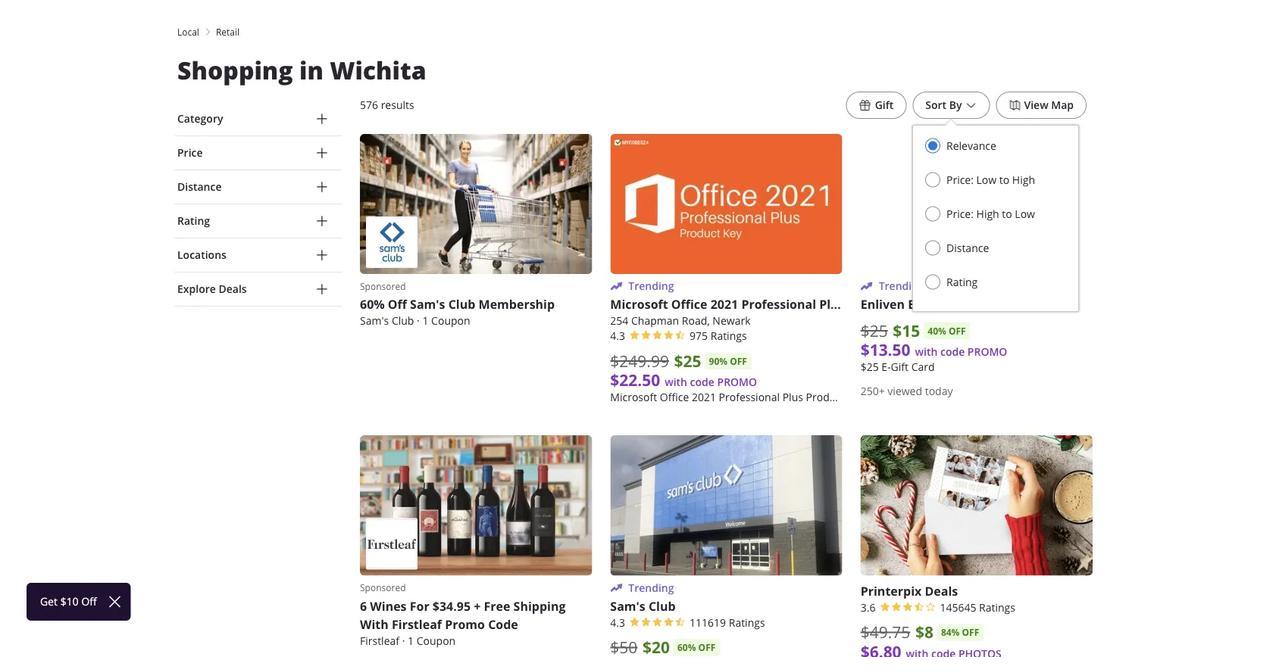 Task type: locate. For each thing, give the bounding box(es) containing it.
off for $15
[[949, 325, 966, 338]]

0 horizontal spatial rating
[[177, 214, 210, 228]]

professional
[[741, 296, 816, 313], [719, 391, 780, 405]]

2021 up newark at the top right of page
[[711, 296, 738, 313]]

sponsored
[[360, 281, 406, 293], [360, 582, 406, 594]]

1 vertical spatial to
[[1002, 207, 1012, 221]]

- right key
[[868, 391, 872, 405]]

1 vertical spatial microsoft
[[610, 391, 657, 405]]

to up price: high to low at the top right of the page
[[999, 173, 1010, 187]]

1 vertical spatial ratings
[[979, 601, 1015, 615]]

0 horizontal spatial plus
[[783, 391, 803, 405]]

trending for enliven essentials - cbd products
[[879, 279, 924, 293]]

shopping
[[177, 54, 293, 87]]

sponsored up wines
[[360, 582, 406, 594]]

0 vertical spatial coupon
[[431, 314, 470, 328]]

plus left enliven
[[819, 296, 845, 313]]

office down $249.99
[[660, 391, 689, 405]]

0 vertical spatial -
[[971, 296, 975, 313]]

0 vertical spatial plus
[[819, 296, 845, 313]]

4.3 down the sam's club
[[610, 616, 625, 630]]

145645 ratings
[[940, 601, 1015, 615]]

ratings for 975 ratings
[[711, 329, 747, 343]]

1 horizontal spatial rating
[[946, 275, 978, 289]]

$25 $15 40% off $13.50 with code promo $25 e-gift card
[[861, 320, 1007, 375]]

gift left sort
[[875, 98, 894, 112]]

off down 111619
[[698, 642, 716, 655]]

1 vertical spatial price:
[[946, 207, 974, 221]]

off right 90%
[[730, 355, 747, 368]]

deals right explore
[[219, 282, 247, 296]]

with inside $25 $15 40% off $13.50 with code promo $25 e-gift card
[[915, 345, 938, 359]]

coupon inside sponsored 60% off sam's club membership sam's club    ·    1 coupon
[[431, 314, 470, 328]]

for
[[917, 391, 931, 405]]

0 vertical spatial ·
[[417, 314, 420, 328]]

1 vertical spatial 2021
[[692, 391, 716, 405]]

1 microsoft from the top
[[610, 296, 668, 313]]

0 vertical spatial club
[[448, 296, 475, 313]]

4.3 for 111619 ratings
[[610, 616, 625, 630]]

professional up newark at the top right of page
[[741, 296, 816, 313]]

to
[[999, 173, 1010, 187], [1002, 207, 1012, 221]]

off inside $25 $15 40% off $13.50 with code promo $25 e-gift card
[[949, 325, 966, 338]]

0 vertical spatial ratings
[[711, 329, 747, 343]]

0 vertical spatial sponsored
[[360, 281, 406, 293]]

rating up the enliven essentials - cbd products
[[946, 275, 978, 289]]

0 vertical spatial 1
[[422, 314, 428, 328]]

0 vertical spatial with
[[915, 345, 938, 359]]

promo inside $249.99 $25 90% off $22.50 with code promo microsoft office 2021 professional plus product key - lifetime for windows 1pc
[[717, 376, 757, 390]]

0 vertical spatial code
[[940, 345, 965, 359]]

0 vertical spatial low
[[976, 173, 997, 187]]

1 vertical spatial distance
[[946, 241, 989, 255]]

2 vertical spatial club
[[649, 598, 676, 615]]

0 horizontal spatial code
[[690, 376, 715, 390]]

1 sponsored from the top
[[360, 281, 406, 293]]

0 vertical spatial microsoft
[[610, 296, 668, 313]]

to down the price: low to high
[[1002, 207, 1012, 221]]

4.3
[[610, 329, 625, 343], [610, 616, 625, 630]]

0 horizontal spatial deals
[[219, 282, 247, 296]]

office inside $249.99 $25 90% off $22.50 with code promo microsoft office 2021 professional plus product key - lifetime for windows 1pc
[[660, 391, 689, 405]]

0 horizontal spatial promo
[[717, 376, 757, 390]]

e-
[[882, 360, 891, 375]]

distance button
[[174, 171, 342, 204]]

explore
[[177, 282, 216, 296]]

promo up "1pc" on the right bottom
[[968, 345, 1007, 359]]

2 horizontal spatial sam's
[[610, 598, 645, 615]]

1 horizontal spatial promo
[[968, 345, 1007, 359]]

0 horizontal spatial high
[[976, 207, 999, 221]]

1 vertical spatial deals
[[925, 583, 958, 600]]

today
[[925, 385, 953, 399]]

1 vertical spatial professional
[[719, 391, 780, 405]]

2 horizontal spatial club
[[649, 598, 676, 615]]

1 vertical spatial 4.3
[[610, 616, 625, 630]]

- left cbd
[[971, 296, 975, 313]]

plus inside microsoft office 2021 professional plus 254 chapman road, newark
[[819, 296, 845, 313]]

3.6
[[861, 601, 876, 615]]

0 horizontal spatial distance
[[177, 180, 222, 194]]

code
[[940, 345, 965, 359], [690, 376, 715, 390]]

rating inside "dropdown button"
[[177, 214, 210, 228]]

2021 inside $249.99 $25 90% off $22.50 with code promo microsoft office 2021 professional plus product key - lifetime for windows 1pc
[[692, 391, 716, 405]]

0 vertical spatial 60%
[[360, 296, 385, 313]]

printerpix deals
[[861, 583, 958, 600]]

1
[[422, 314, 428, 328], [408, 634, 414, 648]]

printerpix
[[861, 583, 922, 600]]

enliven
[[861, 296, 905, 313]]

1 horizontal spatial code
[[940, 345, 965, 359]]

plus left product
[[783, 391, 803, 405]]

deals
[[219, 282, 247, 296], [925, 583, 958, 600]]

0 horizontal spatial ·
[[402, 634, 405, 648]]

1 vertical spatial club
[[392, 314, 414, 328]]

deals up 145645
[[925, 583, 958, 600]]

1 vertical spatial code
[[690, 376, 715, 390]]

sort by button
[[913, 92, 990, 119]]

office up road,
[[671, 296, 707, 313]]

2 price: from the top
[[946, 207, 974, 221]]

with
[[360, 616, 389, 633]]

1 vertical spatial rating
[[946, 275, 978, 289]]

high
[[1012, 173, 1035, 187], [976, 207, 999, 221]]

rating up locations
[[177, 214, 210, 228]]

category
[[177, 112, 223, 126]]

1 vertical spatial sam's
[[360, 314, 389, 328]]

2021 down 90%
[[692, 391, 716, 405]]

1 horizontal spatial plus
[[819, 296, 845, 313]]

· inside sponsored 6 wines for $34.95 + free shipping with firstleaf promo code firstleaf    ·    1 coupon
[[402, 634, 405, 648]]

sort by list
[[925, 138, 1066, 299]]

975 ratings
[[690, 329, 747, 343]]

relevance
[[946, 139, 996, 153]]

dialog containing relevance
[[912, 120, 1079, 312]]

distance down price: high to low at the top right of the page
[[946, 241, 989, 255]]

60%
[[360, 296, 385, 313], [677, 642, 696, 655]]

low down the price: low to high
[[1015, 207, 1035, 221]]

1 horizontal spatial with
[[915, 345, 938, 359]]

local
[[177, 26, 199, 38]]

1 vertical spatial 1
[[408, 634, 414, 648]]

2 vertical spatial sam's
[[610, 598, 645, 615]]

60% off
[[677, 642, 716, 655]]

·
[[417, 314, 420, 328], [402, 634, 405, 648]]

high up price: high to low at the top right of the page
[[1012, 173, 1035, 187]]

sponsored up "off" at the left of the page
[[360, 281, 406, 293]]

ratings down newark at the top right of page
[[711, 329, 747, 343]]

coupon inside sponsored 6 wines for $34.95 + free shipping with firstleaf promo code firstleaf    ·    1 coupon
[[417, 634, 456, 648]]

0 vertical spatial high
[[1012, 173, 1035, 187]]

4.3 for 975 ratings
[[610, 329, 625, 343]]

0 horizontal spatial club
[[392, 314, 414, 328]]

$25
[[861, 320, 888, 342], [674, 350, 701, 372], [861, 360, 879, 375]]

1 vertical spatial gift
[[891, 360, 909, 375]]

0 vertical spatial deals
[[219, 282, 247, 296]]

1 horizontal spatial distance
[[946, 241, 989, 255]]

microsoft down $249.99
[[610, 391, 657, 405]]

1 horizontal spatial low
[[1015, 207, 1035, 221]]

code down 40%
[[940, 345, 965, 359]]

-
[[971, 296, 975, 313], [868, 391, 872, 405]]

trending up enliven
[[879, 279, 924, 293]]

code inside $249.99 $25 90% off $22.50 with code promo microsoft office 2021 professional plus product key - lifetime for windows 1pc
[[690, 376, 715, 390]]

microsoft office 2021 professional plus 254 chapman road, newark
[[610, 296, 845, 328]]

sponsored inside sponsored 6 wines for $34.95 + free shipping with firstleaf promo code firstleaf    ·    1 coupon
[[360, 582, 406, 594]]

trending
[[628, 279, 674, 293], [879, 279, 924, 293], [628, 581, 674, 595]]

$25 left e-
[[861, 360, 879, 375]]

1 inside sponsored 6 wines for $34.95 + free shipping with firstleaf promo code firstleaf    ·    1 coupon
[[408, 634, 414, 648]]

price: for price: high to low
[[946, 207, 974, 221]]

promo for $15
[[968, 345, 1007, 359]]

to for high
[[999, 173, 1010, 187]]

code inside $25 $15 40% off $13.50 with code promo $25 e-gift card
[[940, 345, 965, 359]]

$13.50
[[861, 339, 911, 361]]

sam's
[[410, 296, 445, 313], [360, 314, 389, 328], [610, 598, 645, 615]]

111619
[[690, 616, 726, 630]]

distance inside sort by list
[[946, 241, 989, 255]]

microsoft
[[610, 296, 668, 313], [610, 391, 657, 405]]

1 vertical spatial 60%
[[677, 642, 696, 655]]

rating inside sort by list
[[946, 275, 978, 289]]

sam's club
[[610, 598, 676, 615]]

975
[[690, 329, 708, 343]]

shopping in wichita
[[177, 54, 426, 87]]

off inside $49.75 $8 84% off
[[962, 627, 979, 640]]

0 vertical spatial rating
[[177, 214, 210, 228]]

0 vertical spatial sam's
[[410, 296, 445, 313]]

ratings right 111619
[[729, 616, 765, 630]]

ratings
[[711, 329, 747, 343], [979, 601, 1015, 615], [729, 616, 765, 630]]

60% down 111619
[[677, 642, 696, 655]]

promo for $25
[[717, 376, 757, 390]]

ratings for 145645 ratings
[[979, 601, 1015, 615]]

office
[[671, 296, 707, 313], [660, 391, 689, 405]]

with right $22.50
[[665, 376, 687, 390]]

chapman
[[631, 314, 679, 328]]

microsoft up chapman
[[610, 296, 668, 313]]

promo inside $25 $15 40% off $13.50 with code promo $25 e-gift card
[[968, 345, 1007, 359]]

1 horizontal spatial 1
[[422, 314, 428, 328]]

price: down relevance
[[946, 173, 974, 187]]

1 price: from the top
[[946, 173, 974, 187]]

deals for printerpix deals
[[925, 583, 958, 600]]

off
[[949, 325, 966, 338], [730, 355, 747, 368], [962, 627, 979, 640], [698, 642, 716, 655]]

off right 40%
[[949, 325, 966, 338]]

1 vertical spatial sponsored
[[360, 582, 406, 594]]

coupon
[[431, 314, 470, 328], [417, 634, 456, 648]]

code down 90%
[[690, 376, 715, 390]]

high down the price: low to high
[[976, 207, 999, 221]]

0 vertical spatial office
[[671, 296, 707, 313]]

$25 down enliven
[[861, 320, 888, 342]]

1 inside sponsored 60% off sam's club membership sam's club    ·    1 coupon
[[422, 314, 428, 328]]

to for low
[[1002, 207, 1012, 221]]

with inside $249.99 $25 90% off $22.50 with code promo microsoft office 2021 professional plus product key - lifetime for windows 1pc
[[665, 376, 687, 390]]

professional down 90%
[[719, 391, 780, 405]]

$49.75
[[861, 622, 910, 643]]

4.3 down 254
[[610, 329, 625, 343]]

firstleaf down with
[[360, 634, 399, 648]]

trending up the sam's club
[[628, 581, 674, 595]]

shipping
[[513, 598, 566, 615]]

promo
[[445, 616, 485, 633]]

dialog
[[912, 120, 1079, 312]]

2 vertical spatial ratings
[[729, 616, 765, 630]]

ratings right 145645
[[979, 601, 1015, 615]]

firstleaf down the for
[[392, 616, 442, 633]]

0 vertical spatial gift
[[875, 98, 894, 112]]

deals inside 'explore deals' dropdown button
[[219, 282, 247, 296]]

locations
[[177, 248, 226, 262]]

$25 down 975
[[674, 350, 701, 372]]

plus inside $249.99 $25 90% off $22.50 with code promo microsoft office 2021 professional plus product key - lifetime for windows 1pc
[[783, 391, 803, 405]]

2 microsoft from the top
[[610, 391, 657, 405]]

low up price: high to low at the top right of the page
[[976, 173, 997, 187]]

1 horizontal spatial 60%
[[677, 642, 696, 655]]

0 horizontal spatial 60%
[[360, 296, 385, 313]]

promo
[[968, 345, 1007, 359], [717, 376, 757, 390]]

view map
[[1024, 98, 1074, 112]]

low
[[976, 173, 997, 187], [1015, 207, 1035, 221]]

0 vertical spatial distance
[[177, 180, 222, 194]]

viewed
[[888, 385, 922, 399]]

0 vertical spatial price:
[[946, 173, 974, 187]]

2021
[[711, 296, 738, 313], [692, 391, 716, 405]]

$34.95
[[433, 598, 471, 615]]

1 vertical spatial office
[[660, 391, 689, 405]]

1 vertical spatial promo
[[717, 376, 757, 390]]

trending for microsoft office 2021 professional plus
[[628, 279, 674, 293]]

price: down the price: low to high
[[946, 207, 974, 221]]

1 vertical spatial -
[[868, 391, 872, 405]]

gift left card
[[891, 360, 909, 375]]

0 vertical spatial to
[[999, 173, 1010, 187]]

with
[[915, 345, 938, 359], [665, 376, 687, 390]]

1 4.3 from the top
[[610, 329, 625, 343]]

essentials
[[908, 296, 968, 313]]

0 vertical spatial professional
[[741, 296, 816, 313]]

promo down 90%
[[717, 376, 757, 390]]

off inside $249.99 $25 90% off $22.50 with code promo microsoft office 2021 professional plus product key - lifetime for windows 1pc
[[730, 355, 747, 368]]

0 vertical spatial 4.3
[[610, 329, 625, 343]]

0 horizontal spatial low
[[976, 173, 997, 187]]

by
[[949, 98, 962, 112]]

1 vertical spatial ·
[[402, 634, 405, 648]]

2 sponsored from the top
[[360, 582, 406, 594]]

40%
[[928, 325, 946, 338]]

1 horizontal spatial deals
[[925, 583, 958, 600]]

1 horizontal spatial ·
[[417, 314, 420, 328]]

category button
[[174, 102, 342, 136]]

0 horizontal spatial 1
[[408, 634, 414, 648]]

windows
[[934, 391, 979, 405]]

with up card
[[915, 345, 938, 359]]

60% left "off" at the left of the page
[[360, 296, 385, 313]]

distance
[[177, 180, 222, 194], [946, 241, 989, 255]]

1 vertical spatial plus
[[783, 391, 803, 405]]

0 horizontal spatial -
[[868, 391, 872, 405]]

0 vertical spatial promo
[[968, 345, 1007, 359]]

office inside microsoft office 2021 professional plus 254 chapman road, newark
[[671, 296, 707, 313]]

rating
[[177, 214, 210, 228], [946, 275, 978, 289]]

0 horizontal spatial with
[[665, 376, 687, 390]]

distance down price
[[177, 180, 222, 194]]

1 vertical spatial with
[[665, 376, 687, 390]]

trending up chapman
[[628, 279, 674, 293]]

145645
[[940, 601, 976, 615]]

sponsored inside sponsored 60% off sam's club membership sam's club    ·    1 coupon
[[360, 281, 406, 293]]

1 vertical spatial coupon
[[417, 634, 456, 648]]

2 4.3 from the top
[[610, 616, 625, 630]]

off right 84%
[[962, 627, 979, 640]]

0 vertical spatial 2021
[[711, 296, 738, 313]]

2021 inside microsoft office 2021 professional plus 254 chapman road, newark
[[711, 296, 738, 313]]

for
[[410, 598, 429, 615]]

576
[[360, 98, 378, 112]]



Task type: describe. For each thing, give the bounding box(es) containing it.
price: for price: low to high
[[946, 173, 974, 187]]

view
[[1024, 98, 1048, 112]]

code for $25
[[690, 376, 715, 390]]

6
[[360, 598, 367, 615]]

lifetime
[[874, 391, 914, 405]]

retail
[[216, 26, 239, 38]]

84%
[[941, 627, 960, 640]]

cbd
[[978, 296, 1003, 313]]

price
[[177, 146, 203, 160]]

254
[[610, 314, 628, 328]]

newark
[[713, 314, 751, 328]]

view map button
[[996, 92, 1087, 119]]

111619 ratings
[[690, 616, 765, 630]]

product
[[806, 391, 845, 405]]

sort
[[925, 98, 947, 112]]

- inside $249.99 $25 90% off $22.50 with code promo microsoft office 2021 professional plus product key - lifetime for windows 1pc
[[868, 391, 872, 405]]

1 horizontal spatial high
[[1012, 173, 1035, 187]]

gift button
[[846, 92, 907, 119]]

1 vertical spatial high
[[976, 207, 999, 221]]

1 horizontal spatial -
[[971, 296, 975, 313]]

locations button
[[174, 239, 342, 272]]

1 horizontal spatial club
[[448, 296, 475, 313]]

576 results
[[360, 98, 414, 112]]

gift inside $25 $15 40% off $13.50 with code promo $25 e-gift card
[[891, 360, 909, 375]]

with for $25
[[665, 376, 687, 390]]

gift inside gift button
[[875, 98, 894, 112]]

90%
[[709, 355, 728, 368]]

card
[[911, 360, 935, 375]]

$249.99 $25 90% off $22.50 with code promo microsoft office 2021 professional plus product key - lifetime for windows 1pc
[[610, 350, 1001, 405]]

+
[[474, 598, 481, 615]]

wines
[[370, 598, 407, 615]]

$15
[[893, 320, 920, 342]]

off
[[388, 296, 407, 313]]

microsoft inside microsoft office 2021 professional plus 254 chapman road, newark
[[610, 296, 668, 313]]

membership
[[479, 296, 555, 313]]

with for $15
[[915, 345, 938, 359]]

map
[[1051, 98, 1074, 112]]

250+
[[861, 385, 885, 399]]

ratings for 111619 ratings
[[729, 616, 765, 630]]

enliven essentials - cbd products
[[861, 296, 1060, 313]]

sponsored 60% off sam's club membership sam's club    ·    1 coupon
[[360, 281, 555, 328]]

professional inside $249.99 $25 90% off $22.50 with code promo microsoft office 2021 professional plus product key - lifetime for windows 1pc
[[719, 391, 780, 405]]

off for $25
[[730, 355, 747, 368]]

60% inside sponsored 60% off sam's club membership sam's club    ·    1 coupon
[[360, 296, 385, 313]]

sponsored for wines
[[360, 582, 406, 594]]

microsoft inside $249.99 $25 90% off $22.50 with code promo microsoft office 2021 professional plus product key - lifetime for windows 1pc
[[610, 391, 657, 405]]

1 vertical spatial low
[[1015, 207, 1035, 221]]

$49.75 $8 84% off
[[861, 622, 979, 644]]

0 horizontal spatial sam's
[[360, 314, 389, 328]]

1 vertical spatial firstleaf
[[360, 634, 399, 648]]

off for $8
[[962, 627, 979, 640]]

· inside sponsored 60% off sam's club membership sam's club    ·    1 coupon
[[417, 314, 420, 328]]

0 vertical spatial firstleaf
[[392, 616, 442, 633]]

1 horizontal spatial sam's
[[410, 296, 445, 313]]

sponsored for off
[[360, 281, 406, 293]]

wichita
[[330, 54, 426, 87]]

deals for explore deals
[[219, 282, 247, 296]]

products
[[1006, 296, 1060, 313]]

road,
[[682, 314, 710, 328]]

1pc
[[982, 391, 1001, 405]]

$8
[[915, 622, 934, 644]]

price: high to low
[[946, 207, 1035, 221]]

local link
[[177, 25, 199, 39]]

rating button
[[174, 205, 342, 238]]

breadcrumbs element
[[174, 25, 1102, 39]]

results
[[381, 98, 414, 112]]

distance inside dropdown button
[[177, 180, 222, 194]]

explore deals button
[[174, 273, 342, 306]]

sponsored 6 wines for $34.95 + free shipping with firstleaf promo code firstleaf    ·    1 coupon
[[360, 582, 566, 648]]

price button
[[174, 136, 342, 170]]

explore deals
[[177, 282, 247, 296]]

code for $15
[[940, 345, 965, 359]]

free
[[484, 598, 510, 615]]

professional inside microsoft office 2021 professional plus 254 chapman road, newark
[[741, 296, 816, 313]]

code
[[488, 616, 518, 633]]

trending for sam's club
[[628, 581, 674, 595]]

sort by
[[925, 98, 962, 112]]

price: low to high
[[946, 173, 1035, 187]]

in
[[299, 54, 323, 87]]

250+ viewed today
[[861, 385, 953, 399]]

$22.50
[[610, 370, 660, 392]]

$249.99
[[610, 351, 669, 372]]

$25 inside $249.99 $25 90% off $22.50 with code promo microsoft office 2021 professional plus product key - lifetime for windows 1pc
[[674, 350, 701, 372]]

key
[[848, 391, 865, 405]]



Task type: vqa. For each thing, say whether or not it's contained in the screenshot.
OFF in $49.75 $8 84% OFF
yes



